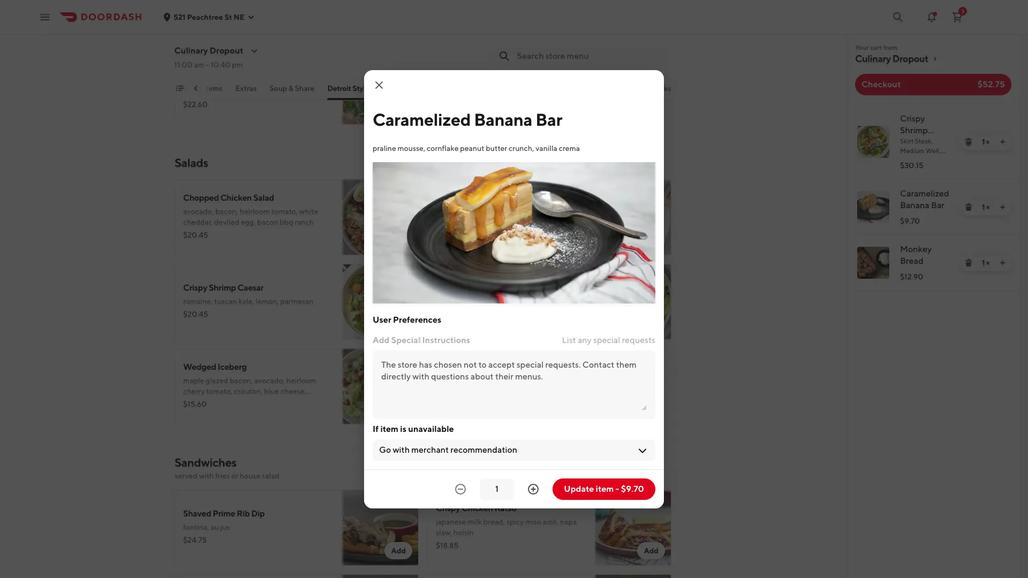 Task type: locate. For each thing, give the bounding box(es) containing it.
caramelized for praline mousse, cornflake peanut butter crunch, vanilla crema
[[373, 109, 471, 129]]

cheddar, down chopped
[[183, 218, 213, 227]]

scroll menu navigation left image
[[192, 84, 200, 93]]

user
[[373, 315, 392, 325]]

squash
[[475, 193, 503, 203]]

0 horizontal spatial culinary
[[175, 46, 208, 56]]

1 horizontal spatial banana
[[901, 200, 930, 211]]

$9.70 up monkey
[[901, 217, 921, 226]]

skirt steak, medium well, no shrimp $30.15
[[901, 137, 942, 170]]

1 × for caesar
[[983, 138, 990, 146]]

1 horizontal spatial crispy
[[436, 504, 460, 514]]

crispy inside crispy shrimp caesar romaine, tuscan kale, lemon, parmesan $20.45
[[183, 283, 207, 293]]

house
[[463, 283, 487, 293]]

chicken up milk
[[462, 504, 493, 514]]

$20.45 down chopped
[[183, 231, 208, 240]]

increase quantity by 1 image
[[527, 483, 540, 496]]

chicken up deviled
[[221, 193, 252, 203]]

0 vertical spatial remove item from cart image
[[965, 138, 974, 146]]

mushroom
[[232, 62, 273, 72]]

culinary dropout
[[175, 46, 244, 56], [856, 53, 929, 64]]

bacon, up crouton,
[[230, 377, 253, 385]]

soup & share button
[[270, 83, 315, 100]]

0 vertical spatial 1 ×
[[983, 138, 990, 146]]

user preferences
[[373, 315, 442, 325]]

& left the kale
[[504, 193, 510, 203]]

culinary down cart
[[856, 53, 891, 64]]

caramelized banana bar dialog
[[364, 70, 664, 509]]

list
[[847, 104, 1021, 292]]

3 1 from the top
[[983, 259, 986, 267]]

1 vertical spatial ×
[[987, 203, 990, 212]]

bacon, inside the wedged iceberg maple glazed bacon, avocado, heirloom cherry tomato, crouton, blue cheese dressing
[[230, 377, 253, 385]]

1 vertical spatial tomato,
[[206, 387, 233, 396]]

2 1 from the top
[[983, 203, 986, 212]]

arugula
[[183, 87, 209, 96]]

tomato,
[[272, 207, 298, 216], [206, 387, 233, 396]]

heirloom inside the wedged iceberg maple glazed bacon, avocado, heirloom cherry tomato, crouton, blue cheese dressing
[[287, 377, 317, 385]]

add one to cart image
[[999, 138, 1008, 146]]

2 vertical spatial 1
[[983, 259, 986, 267]]

1 horizontal spatial white
[[497, 218, 516, 227]]

caramelized inside dialog
[[373, 109, 471, 129]]

0 horizontal spatial pizza
[[274, 62, 295, 72]]

2 add one to cart image from the top
[[999, 259, 1008, 267]]

avocado, up blue
[[254, 377, 285, 385]]

crispy up japanese
[[436, 504, 460, 514]]

crispy up romaine,
[[183, 283, 207, 293]]

grains,
[[509, 207, 531, 216]]

2 cheddar, from the left
[[517, 218, 547, 227]]

maple up cherry
[[183, 377, 204, 385]]

remove item from cart image for bar
[[965, 203, 974, 212]]

1 1 × from the top
[[983, 138, 990, 146]]

0 horizontal spatial ranch
[[295, 218, 314, 227]]

pepperoni & italian sausage pizza image
[[596, 0, 672, 40]]

521 peachtree st ne button
[[163, 13, 256, 21]]

toasted
[[436, 218, 462, 227]]

bacon,
[[215, 207, 238, 216], [230, 377, 253, 385]]

fontina,
[[183, 524, 209, 532]]

1 horizontal spatial culinary
[[856, 53, 891, 64]]

tomato, down glazed
[[206, 387, 233, 396]]

bacon, for chicken
[[215, 207, 238, 216]]

detroit
[[328, 84, 352, 93]]

1 horizontal spatial crispy shrimp caesar image
[[858, 126, 890, 158]]

0 vertical spatial caramelized banana bar
[[373, 109, 563, 129]]

pizza
[[274, 62, 295, 72], [385, 84, 403, 93]]

ranch down house on the left
[[473, 297, 493, 306]]

add for chopped chicken salad
[[391, 236, 406, 245]]

salad for cheap house salad
[[489, 283, 510, 293]]

caramelized down $30.15
[[901, 189, 950, 199]]

1 horizontal spatial caramelized banana bar
[[901, 189, 950, 211]]

bar up monkey
[[932, 200, 945, 211]]

0 vertical spatial 1
[[983, 138, 986, 146]]

1 horizontal spatial &
[[504, 193, 510, 203]]

$20.45 inside crispy shrimp caesar romaine, tuscan kale, lemon, parmesan $20.45
[[183, 310, 208, 319]]

banana down $30.15
[[901, 200, 930, 211]]

shrimp inside crispy shrimp caesar romaine, tuscan kale, lemon, parmesan $20.45
[[209, 283, 236, 293]]

1 vertical spatial remove item from cart image
[[965, 203, 974, 212]]

1 ×
[[983, 138, 990, 146], [983, 203, 990, 212], [983, 259, 990, 267]]

add one to cart image for caramelized banana bar
[[999, 203, 1008, 212]]

- right update on the right of page
[[616, 484, 620, 494]]

0 horizontal spatial avocado,
[[183, 207, 214, 216]]

1 horizontal spatial caesar
[[901, 137, 928, 147]]

salads
[[175, 156, 208, 170]]

close caramelized banana bar image
[[373, 79, 386, 91]]

0 horizontal spatial crispy shrimp caesar image
[[343, 264, 419, 340]]

0 vertical spatial white
[[299, 207, 318, 216]]

0 horizontal spatial item
[[381, 424, 399, 434]]

pizza up "mozzarella"
[[274, 62, 295, 72]]

add button for shaved prime rib dip
[[385, 543, 413, 560]]

am
[[194, 61, 205, 69]]

1 horizontal spatial tomato,
[[272, 207, 298, 216]]

jus
[[221, 524, 230, 532]]

0 vertical spatial -
[[206, 61, 209, 69]]

preferences
[[393, 315, 442, 325]]

cheddar,
[[183, 218, 213, 227], [517, 218, 547, 227]]

×
[[987, 138, 990, 146], [987, 203, 990, 212], [987, 259, 990, 267]]

1 vertical spatial heirloom
[[287, 377, 317, 385]]

smoked
[[183, 77, 210, 85]]

ranch right bbq
[[295, 218, 314, 227]]

shrimp up skirt on the right top of page
[[901, 125, 929, 136]]

kale
[[511, 193, 528, 203]]

dropout up 10:40
[[210, 46, 244, 56]]

katsu
[[495, 504, 517, 514]]

add special instructions
[[373, 335, 471, 345]]

0 vertical spatial ranch
[[295, 218, 314, 227]]

white
[[299, 207, 318, 216], [497, 218, 516, 227]]

1 vertical spatial white
[[497, 218, 516, 227]]

1 horizontal spatial -
[[616, 484, 620, 494]]

caramelized banana bar for praline mousse, cornflake peanut butter crunch, vanilla crema
[[373, 109, 563, 129]]

popular items
[[176, 84, 223, 93]]

chicken inside crispy chicken katsu japanese milk bread, spicy miso aioli, napa slaw, hoisin $18.85
[[462, 504, 493, 514]]

1 remove item from cart image from the top
[[965, 138, 974, 146]]

$20.45 left "st" in the left top of the page
[[183, 16, 208, 24]]

soup & share
[[270, 84, 315, 93]]

1 1 from the top
[[983, 138, 986, 146]]

0 horizontal spatial caramelized
[[373, 109, 471, 129]]

3 items, open order cart image
[[952, 10, 965, 23]]

1 horizontal spatial avocado,
[[254, 377, 285, 385]]

steak,
[[916, 137, 934, 145]]

crispy shrimp caesar image
[[858, 126, 890, 158], [343, 264, 419, 340]]

date,
[[532, 207, 550, 216]]

ranch inside cheap house salad buttermilk ranch $9.15
[[473, 297, 493, 306]]

2 remove item from cart image from the top
[[965, 203, 974, 212]]

1 vertical spatial bacon,
[[230, 377, 253, 385]]

1 horizontal spatial $9.70
[[901, 217, 921, 226]]

0 vertical spatial $20.45
[[183, 16, 208, 24]]

praline mousse, cornflake peanut butter crunch, vanilla crema
[[373, 144, 580, 152]]

$15.60
[[183, 400, 207, 409]]

butternut squash & kale image
[[596, 180, 672, 256]]

maple inside the wedged iceberg maple glazed bacon, avocado, heirloom cherry tomato, crouton, blue cheese dressing
[[183, 377, 204, 385]]

1 vertical spatial crispy
[[183, 283, 207, 293]]

avocado,
[[183, 207, 214, 216], [254, 377, 285, 385]]

1 vertical spatial add one to cart image
[[999, 259, 1008, 267]]

$20.45 down romaine,
[[183, 310, 208, 319]]

0 vertical spatial add one to cart image
[[999, 203, 1008, 212]]

1 horizontal spatial cheddar,
[[517, 218, 547, 227]]

1 vertical spatial 1
[[983, 203, 986, 212]]

culinary dropout down from
[[856, 53, 929, 64]]

0 horizontal spatial crispy
[[183, 283, 207, 293]]

sandwiches
[[175, 456, 237, 470]]

3
[[962, 8, 965, 14]]

- inside button
[[616, 484, 620, 494]]

remove item from cart image
[[965, 138, 974, 146], [965, 203, 974, 212], [965, 259, 974, 267]]

0 horizontal spatial cheddar,
[[183, 218, 213, 227]]

shaved prime rib dip fontina, au jus $24.75
[[183, 509, 265, 545]]

0 vertical spatial bacon,
[[215, 207, 238, 216]]

crispy for crispy shrimp caesar romaine, tuscan kale, lemon, parmesan $20.45
[[183, 283, 207, 293]]

2 vertical spatial shrimp
[[209, 283, 236, 293]]

update item - $9.70
[[564, 484, 645, 494]]

pizza right pan
[[385, 84, 403, 93]]

maple inside butternut squash & kale bartlett pear, ancient grains, date, pistachio, toasted mulberry, white cheddar, maple tahini vinaigrette
[[548, 218, 569, 227]]

0 vertical spatial item
[[381, 424, 399, 434]]

1 vertical spatial crispy shrimp caesar image
[[343, 264, 419, 340]]

1 horizontal spatial chicken
[[462, 504, 493, 514]]

item right "if" at bottom
[[381, 424, 399, 434]]

caramelized banana bar inside dialog
[[373, 109, 563, 129]]

pizza for pan
[[385, 84, 403, 93]]

2 vertical spatial $20.45
[[183, 310, 208, 319]]

1 vertical spatial item
[[596, 484, 614, 494]]

1 vertical spatial 1 ×
[[983, 203, 990, 212]]

tomato, inside chopped chicken salad avocado, bacon, heirloom tomato, white cheddar, deviled egg, bacon bbq ranch $20.45
[[272, 207, 298, 216]]

add button for crispy chicken katsu
[[638, 543, 666, 560]]

drinks button
[[650, 83, 672, 100]]

chicken
[[221, 193, 252, 203], [462, 504, 493, 514]]

blue
[[264, 387, 279, 396]]

heirloom up cheese
[[287, 377, 317, 385]]

cheese,
[[298, 77, 324, 85]]

add for crispy shrimp caesar
[[391, 321, 406, 330]]

item for update
[[596, 484, 614, 494]]

0 horizontal spatial tomato,
[[206, 387, 233, 396]]

$9.70 right update on the right of page
[[621, 484, 645, 494]]

0 horizontal spatial caramelized banana bar
[[373, 109, 563, 129]]

cheddar, down date,
[[517, 218, 547, 227]]

Item Search search field
[[518, 50, 663, 62]]

salad right house on the left
[[489, 283, 510, 293]]

crunch,
[[509, 144, 534, 152]]

crispy up skirt on the right top of page
[[901, 114, 926, 124]]

kale,
[[239, 297, 254, 306]]

1 horizontal spatial bar
[[932, 200, 945, 211]]

0 vertical spatial crispy
[[901, 114, 926, 124]]

0 vertical spatial salad
[[253, 193, 274, 203]]

pizza inside the black truffle mushroom pizza smoked onion alfredo, mozzarella cheese, arugula $22.60
[[274, 62, 295, 72]]

tahini
[[436, 229, 456, 237]]

mulberry,
[[463, 218, 495, 227]]

0 horizontal spatial white
[[299, 207, 318, 216]]

0 horizontal spatial salad
[[253, 193, 274, 203]]

alfredo,
[[232, 77, 258, 85]]

add
[[391, 236, 406, 245], [644, 236, 659, 245], [391, 321, 406, 330], [373, 335, 390, 345], [391, 547, 406, 556], [644, 547, 659, 556]]

cheddar, inside butternut squash & kale bartlett pear, ancient grains, date, pistachio, toasted mulberry, white cheddar, maple tahini vinaigrette
[[517, 218, 547, 227]]

1 vertical spatial $9.70
[[621, 484, 645, 494]]

$9.70
[[901, 217, 921, 226], [621, 484, 645, 494]]

tomato, up bbq
[[272, 207, 298, 216]]

wedged iceberg image
[[343, 349, 419, 425]]

0 vertical spatial caramelized
[[373, 109, 471, 129]]

3 × from the top
[[987, 259, 990, 267]]

- for am
[[206, 61, 209, 69]]

praline
[[373, 144, 396, 152]]

0 horizontal spatial bar
[[536, 109, 563, 129]]

shrimp inside skirt steak, medium well, no shrimp $30.15
[[911, 156, 932, 165]]

milk
[[468, 518, 482, 527]]

caramelized up mousse,
[[373, 109, 471, 129]]

caramelized banana bar up peanut
[[373, 109, 563, 129]]

caramelized banana bar down $30.15
[[901, 189, 950, 211]]

0 horizontal spatial caramelized banana bar image
[[373, 162, 656, 304]]

0 vertical spatial maple
[[548, 218, 569, 227]]

1 vertical spatial chicken
[[462, 504, 493, 514]]

1 horizontal spatial ranch
[[473, 297, 493, 306]]

add for butternut squash & kale
[[644, 236, 659, 245]]

1 horizontal spatial caramelized
[[901, 189, 950, 199]]

2 vertical spatial remove item from cart image
[[965, 259, 974, 267]]

caesar inside crispy shrimp caesar
[[901, 137, 928, 147]]

1 cheddar, from the left
[[183, 218, 213, 227]]

1 vertical spatial shrimp
[[911, 156, 932, 165]]

add one to cart image
[[999, 203, 1008, 212], [999, 259, 1008, 267]]

banana for $9.70
[[901, 200, 930, 211]]

shrimp down medium
[[911, 156, 932, 165]]

add for crispy chicken katsu
[[644, 547, 659, 556]]

& right soup at top
[[289, 84, 294, 93]]

1 for bar
[[983, 203, 986, 212]]

0 horizontal spatial caesar
[[238, 283, 264, 293]]

add button for crispy shrimp caesar
[[385, 317, 413, 334]]

wedged iceberg maple glazed bacon, avocado, heirloom cherry tomato, crouton, blue cheese dressing
[[183, 362, 317, 407]]

crispy for crispy chicken katsu japanese milk bread, spicy miso aioli, napa slaw, hoisin $18.85
[[436, 504, 460, 514]]

1 vertical spatial $20.45
[[183, 231, 208, 240]]

2 vertical spatial crispy
[[436, 504, 460, 514]]

avocado, down chopped
[[183, 207, 214, 216]]

butter
[[486, 144, 508, 152]]

culinary dropout up 11:00 am - 10:40 pm
[[175, 46, 244, 56]]

0 vertical spatial chicken
[[221, 193, 252, 203]]

salad inside chopped chicken salad avocado, bacon, heirloom tomato, white cheddar, deviled egg, bacon bbq ranch $20.45
[[253, 193, 274, 203]]

2 × from the top
[[987, 203, 990, 212]]

1 vertical spatial &
[[504, 193, 510, 203]]

pm
[[232, 61, 243, 69]]

0 vertical spatial banana
[[474, 109, 533, 129]]

banana
[[474, 109, 533, 129], [901, 200, 930, 211]]

1 vertical spatial caesar
[[238, 283, 264, 293]]

sandwiches served with fries or house salad
[[175, 456, 280, 481]]

3 $20.45 from the top
[[183, 310, 208, 319]]

1 horizontal spatial item
[[596, 484, 614, 494]]

1 vertical spatial caramelized
[[901, 189, 950, 199]]

bar up vanilla
[[536, 109, 563, 129]]

heirloom
[[240, 207, 270, 216], [287, 377, 317, 385]]

banana for praline mousse, cornflake peanut butter crunch, vanilla crema
[[474, 109, 533, 129]]

chicken for chopped
[[221, 193, 252, 203]]

$20.45 inside chopped chicken salad avocado, bacon, heirloom tomato, white cheddar, deviled egg, bacon bbq ranch $20.45
[[183, 231, 208, 240]]

ancient
[[482, 207, 507, 216]]

crispy inside crispy chicken katsu japanese milk bread, spicy miso aioli, napa slaw, hoisin $18.85
[[436, 504, 460, 514]]

× for caesar
[[987, 138, 990, 146]]

- right am
[[206, 61, 209, 69]]

dropout
[[210, 46, 244, 56], [893, 53, 929, 64]]

shrimp for crispy shrimp caesar romaine, tuscan kale, lemon, parmesan $20.45
[[209, 283, 236, 293]]

caramelized for $9.70
[[901, 189, 950, 199]]

your cart from
[[856, 43, 898, 51]]

3 remove item from cart image from the top
[[965, 259, 974, 267]]

0 horizontal spatial maple
[[183, 377, 204, 385]]

crispy inside crispy shrimp caesar
[[901, 114, 926, 124]]

caramelized banana bar image
[[373, 162, 656, 304], [858, 191, 890, 223]]

the m.a.c. burger image
[[343, 575, 419, 579]]

caesar inside crispy shrimp caesar romaine, tuscan kale, lemon, parmesan $20.45
[[238, 283, 264, 293]]

0 vertical spatial tomato,
[[272, 207, 298, 216]]

1 horizontal spatial salad
[[489, 283, 510, 293]]

salad up bacon
[[253, 193, 274, 203]]

avocado, inside the wedged iceberg maple glazed bacon, avocado, heirloom cherry tomato, crouton, blue cheese dressing
[[254, 377, 285, 385]]

if
[[373, 424, 379, 434]]

1 vertical spatial maple
[[183, 377, 204, 385]]

dropout down from
[[893, 53, 929, 64]]

ranch inside chopped chicken salad avocado, bacon, heirloom tomato, white cheddar, deviled egg, bacon bbq ranch $20.45
[[295, 218, 314, 227]]

pistachio,
[[551, 207, 584, 216]]

cheddar, inside chopped chicken salad avocado, bacon, heirloom tomato, white cheddar, deviled egg, bacon bbq ranch $20.45
[[183, 218, 213, 227]]

0 horizontal spatial heirloom
[[240, 207, 270, 216]]

0 horizontal spatial &
[[289, 84, 294, 93]]

2 $20.45 from the top
[[183, 231, 208, 240]]

1 vertical spatial banana
[[901, 200, 930, 211]]

0 vertical spatial shrimp
[[901, 125, 929, 136]]

0 vertical spatial crispy shrimp caesar image
[[858, 126, 890, 158]]

1 × from the top
[[987, 138, 990, 146]]

shrimp up tuscan
[[209, 283, 236, 293]]

1 vertical spatial caramelized banana bar
[[901, 189, 950, 211]]

$20.45
[[183, 16, 208, 24], [183, 231, 208, 240], [183, 310, 208, 319]]

bacon, up deviled
[[215, 207, 238, 216]]

2 vertical spatial 1 ×
[[983, 259, 990, 267]]

$9.70 inside "update item - $9.70" button
[[621, 484, 645, 494]]

1 vertical spatial salad
[[489, 283, 510, 293]]

add for shaved prime rib dip
[[391, 547, 406, 556]]

crispy chicken katsu japanese milk bread, spicy miso aioli, napa slaw, hoisin $18.85
[[436, 504, 577, 550]]

house
[[240, 472, 261, 481]]

$18.85
[[436, 542, 459, 550]]

culinary up 11:00
[[175, 46, 208, 56]]

item right update on the right of page
[[596, 484, 614, 494]]

banana up butter on the left top of the page
[[474, 109, 533, 129]]

tomato, inside the wedged iceberg maple glazed bacon, avocado, heirloom cherry tomato, crouton, blue cheese dressing
[[206, 387, 233, 396]]

0 vertical spatial bar
[[536, 109, 563, 129]]

banana inside caramelized banana bar dialog
[[474, 109, 533, 129]]

bacon, inside chopped chicken salad avocado, bacon, heirloom tomato, white cheddar, deviled egg, bacon bbq ranch $20.45
[[215, 207, 238, 216]]

bacon, for iceberg
[[230, 377, 253, 385]]

monkey
[[901, 244, 932, 255]]

2 1 × from the top
[[983, 203, 990, 212]]

0 horizontal spatial banana
[[474, 109, 533, 129]]

1 vertical spatial bar
[[932, 200, 945, 211]]

bar inside caramelized banana bar dialog
[[536, 109, 563, 129]]

0 horizontal spatial -
[[206, 61, 209, 69]]

salad inside cheap house salad buttermilk ranch $9.15
[[489, 283, 510, 293]]

item inside "update item - $9.70" button
[[596, 484, 614, 494]]

1 × for bar
[[983, 203, 990, 212]]

1 vertical spatial pizza
[[385, 84, 403, 93]]

- for item
[[616, 484, 620, 494]]

open menu image
[[39, 10, 51, 23]]

chicken inside chopped chicken salad avocado, bacon, heirloom tomato, white cheddar, deviled egg, bacon bbq ranch $20.45
[[221, 193, 252, 203]]

1 horizontal spatial caramelized banana bar image
[[858, 191, 890, 223]]

heirloom up egg, in the left of the page
[[240, 207, 270, 216]]

0 vertical spatial heirloom
[[240, 207, 270, 216]]

1 add one to cart image from the top
[[999, 203, 1008, 212]]

2 vertical spatial ×
[[987, 259, 990, 267]]

black
[[183, 62, 204, 72]]

maple down pistachio,
[[548, 218, 569, 227]]

avocado, inside chopped chicken salad avocado, bacon, heirloom tomato, white cheddar, deviled egg, bacon bbq ranch $20.45
[[183, 207, 214, 216]]

crispy chicken katsu image
[[596, 490, 672, 566]]

fries
[[215, 472, 230, 481]]

1 vertical spatial avocado,
[[254, 377, 285, 385]]



Task type: describe. For each thing, give the bounding box(es) containing it.
crouton,
[[234, 387, 263, 396]]

heirloom inside chopped chicken salad avocado, bacon, heirloom tomato, white cheddar, deviled egg, bacon bbq ranch $20.45
[[240, 207, 270, 216]]

hoisin
[[454, 529, 474, 537]]

vinaigrette
[[457, 229, 494, 237]]

shaved prime rib dip image
[[343, 490, 419, 566]]

iceberg
[[218, 362, 247, 372]]

pan
[[371, 84, 384, 93]]

caramelized banana bar for $9.70
[[901, 189, 950, 211]]

Current quantity is 1 number field
[[487, 484, 508, 495]]

lemon,
[[256, 297, 279, 306]]

white inside butternut squash & kale bartlett pear, ancient grains, date, pistachio, toasted mulberry, white cheddar, maple tahini vinaigrette
[[497, 218, 516, 227]]

$9.15
[[436, 310, 455, 319]]

detroit style pan pizza
[[328, 84, 403, 93]]

wedged
[[183, 362, 216, 372]]

$52.75
[[978, 79, 1006, 89]]

dressing
[[183, 398, 212, 407]]

butternut squash & kale bartlett pear, ancient grains, date, pistachio, toasted mulberry, white cheddar, maple tahini vinaigrette
[[436, 193, 584, 237]]

served
[[175, 472, 198, 481]]

japanese
[[436, 518, 466, 527]]

rib
[[237, 509, 250, 519]]

item for if
[[381, 424, 399, 434]]

or
[[231, 472, 238, 481]]

crema
[[559, 144, 580, 152]]

chicken for crispy
[[462, 504, 493, 514]]

napa
[[561, 518, 577, 527]]

pear,
[[464, 207, 480, 216]]

requests
[[622, 335, 656, 345]]

share
[[295, 84, 315, 93]]

add button for butternut squash & kale
[[638, 232, 666, 249]]

bar for praline mousse, cornflake peanut butter crunch, vanilla crema
[[536, 109, 563, 129]]

au
[[211, 524, 219, 532]]

1 for caesar
[[983, 138, 986, 146]]

skirt
[[901, 137, 914, 145]]

cart
[[871, 43, 883, 51]]

add one to cart image for monkey bread
[[999, 259, 1008, 267]]

0 horizontal spatial dropout
[[210, 46, 244, 56]]

0 vertical spatial $9.70
[[901, 217, 921, 226]]

1 $20.45 from the top
[[183, 16, 208, 24]]

list any special requests
[[562, 335, 656, 345]]

instructions
[[422, 335, 471, 345]]

bartlett
[[436, 207, 462, 216]]

prime
[[213, 509, 235, 519]]

salad for chopped chicken salad
[[253, 193, 274, 203]]

checkout
[[862, 79, 902, 89]]

items
[[204, 84, 223, 93]]

remove item from cart image for caesar
[[965, 138, 974, 146]]

crispy shrimp caesar romaine, tuscan kale, lemon, parmesan $20.45
[[183, 283, 314, 319]]

with
[[199, 472, 214, 481]]

update item - $9.70 button
[[553, 479, 656, 500]]

shrimp for crispy shrimp caesar
[[901, 125, 929, 136]]

bread,
[[484, 518, 505, 527]]

is
[[400, 424, 407, 434]]

bar for $9.70
[[932, 200, 945, 211]]

any
[[578, 335, 592, 345]]

well,
[[927, 147, 942, 155]]

list containing crispy shrimp caesar
[[847, 104, 1021, 292]]

caramelized banana bar image inside dialog
[[373, 162, 656, 304]]

0 horizontal spatial culinary dropout
[[175, 46, 244, 56]]

add button for chopped chicken salad
[[385, 232, 413, 249]]

cheese pizza image
[[343, 0, 419, 40]]

cheese
[[281, 387, 305, 396]]

mozzarella
[[260, 77, 296, 85]]

salad
[[262, 472, 280, 481]]

parmesan
[[281, 297, 314, 306]]

culinary dropout link
[[856, 53, 1012, 65]]

chopped chicken salad avocado, bacon, heirloom tomato, white cheddar, deviled egg, bacon bbq ranch $20.45
[[183, 193, 318, 240]]

11:00
[[175, 61, 193, 69]]

$17.20
[[436, 231, 458, 240]]

chopped chicken salad image
[[343, 180, 419, 256]]

521
[[174, 13, 186, 21]]

white inside chopped chicken salad avocado, bacon, heirloom tomato, white cheddar, deviled egg, bacon bbq ranch $20.45
[[299, 207, 318, 216]]

bbq
[[280, 218, 294, 227]]

truffle
[[206, 62, 230, 72]]

pizza for mushroom
[[274, 62, 295, 72]]

caesar for crispy shrimp caesar
[[901, 137, 928, 147]]

monkey bread
[[901, 244, 932, 266]]

3 1 × from the top
[[983, 259, 990, 267]]

521 peachtree st ne
[[174, 13, 245, 21]]

romaine,
[[183, 297, 213, 306]]

crispy shrimp caesar
[[901, 114, 929, 147]]

3 button
[[947, 6, 969, 28]]

deviled
[[214, 218, 240, 227]]

aioli,
[[543, 518, 559, 527]]

$12.90
[[901, 273, 924, 281]]

black truffle mushroom pizza smoked onion alfredo, mozzarella cheese, arugula $22.60
[[183, 62, 324, 109]]

caesar for crispy shrimp caesar romaine, tuscan kale, lemon, parmesan $20.45
[[238, 283, 264, 293]]

spicy
[[507, 518, 524, 527]]

bread
[[901, 256, 924, 266]]

glazed
[[206, 377, 228, 385]]

peachtree
[[187, 13, 223, 21]]

× for bar
[[987, 203, 990, 212]]

notification bell image
[[926, 10, 939, 23]]

bacon
[[257, 218, 278, 227]]

the pub burger image
[[596, 575, 672, 579]]

monkey bread image
[[858, 247, 890, 279]]

culinary inside culinary dropout link
[[856, 53, 891, 64]]

medium
[[901, 147, 925, 155]]

ne
[[234, 13, 245, 21]]

cheap house salad image
[[596, 264, 672, 340]]

$24.75
[[183, 536, 207, 545]]

no
[[901, 156, 910, 165]]

extras
[[236, 84, 257, 93]]

& inside button
[[289, 84, 294, 93]]

decrease quantity by 1 image
[[454, 483, 467, 496]]

add inside caramelized banana bar dialog
[[373, 335, 390, 345]]

chopped
[[183, 193, 219, 203]]

1 horizontal spatial culinary dropout
[[856, 53, 929, 64]]

black truffle mushroom pizza image
[[343, 49, 419, 125]]

11:00 am - 10:40 pm
[[175, 61, 243, 69]]

crispy for crispy shrimp caesar
[[901, 114, 926, 124]]

Add Special Instructions text field
[[382, 359, 647, 411]]

from
[[884, 43, 898, 51]]

cherry
[[183, 387, 205, 396]]

onion
[[212, 77, 231, 85]]

unavailable
[[409, 424, 454, 434]]

& inside butternut squash & kale bartlett pear, ancient grains, date, pistachio, toasted mulberry, white cheddar, maple tahini vinaigrette
[[504, 193, 510, 203]]

drinks
[[650, 84, 672, 93]]

1 horizontal spatial dropout
[[893, 53, 929, 64]]

extras button
[[236, 83, 257, 100]]

popular items button
[[176, 83, 223, 100]]

$30.15
[[901, 161, 924, 170]]

list
[[562, 335, 576, 345]]

style
[[353, 84, 370, 93]]

cheap
[[436, 283, 461, 293]]



Task type: vqa. For each thing, say whether or not it's contained in the screenshot.
third mi from the right
no



